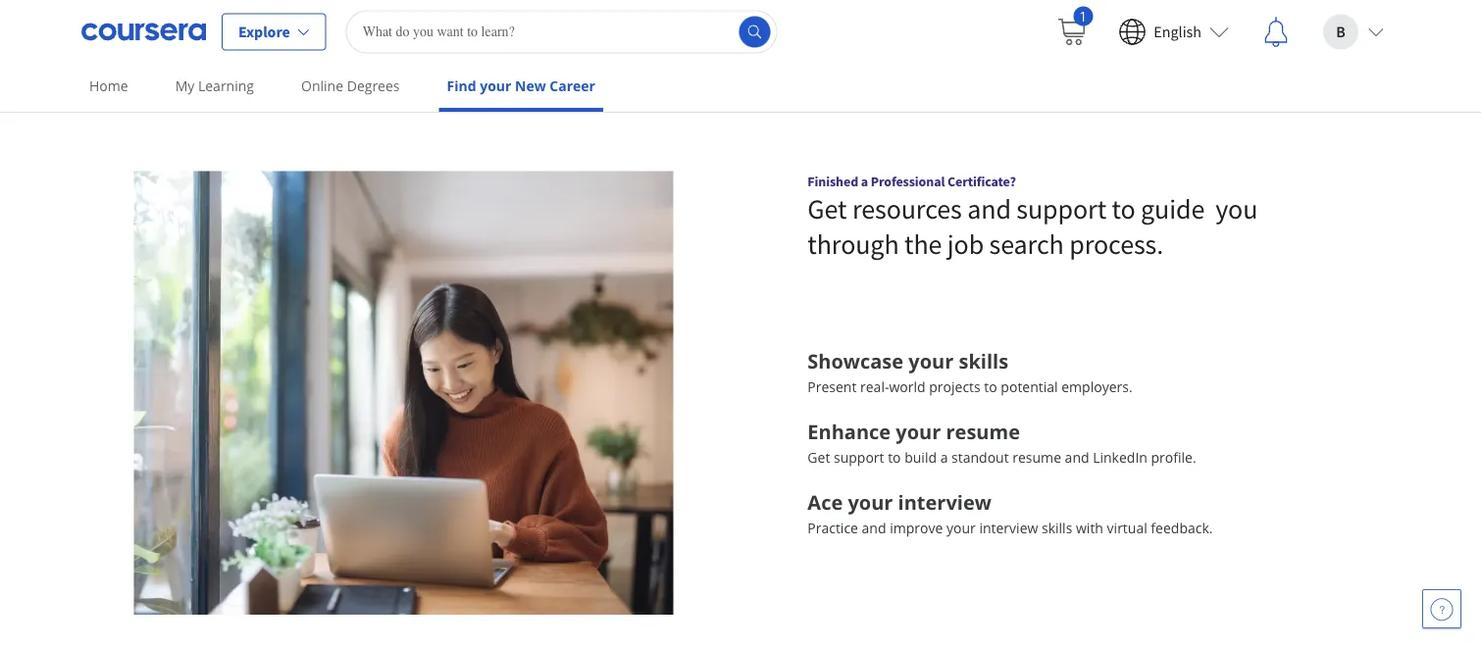 Task type: locate. For each thing, give the bounding box(es) containing it.
and left linkedin
[[1065, 449, 1090, 467]]

and down certificate?
[[968, 191, 1011, 226]]

0 vertical spatial to
[[1112, 191, 1136, 226]]

and
[[968, 191, 1011, 226], [1065, 449, 1090, 467], [862, 519, 887, 538]]

1
[[1080, 6, 1087, 25]]

get inside enhance your resume get support to build a standout resume and linkedin profile.
[[808, 449, 830, 467]]

your for skills
[[909, 348, 954, 375]]

resume
[[946, 419, 1020, 446], [1013, 449, 1062, 467]]

find
[[447, 77, 476, 95]]

1 horizontal spatial and
[[968, 191, 1011, 226]]

2 horizontal spatial and
[[1065, 449, 1090, 467]]

online
[[301, 77, 343, 95]]

to left build
[[888, 449, 901, 467]]

your up build
[[896, 419, 941, 446]]

0 horizontal spatial and
[[862, 519, 887, 538]]

job
[[948, 227, 984, 261]]

skills inside 'showcase your skills present real-world projects to potential employers.'
[[959, 348, 1009, 375]]

1 vertical spatial support
[[834, 449, 885, 467]]

1 vertical spatial skills
[[1042, 519, 1073, 538]]

0 horizontal spatial to
[[888, 449, 901, 467]]

get down finished
[[808, 191, 847, 226]]

0 horizontal spatial a
[[861, 172, 868, 190]]

0 vertical spatial get
[[808, 191, 847, 226]]

2 horizontal spatial to
[[1112, 191, 1136, 226]]

0 vertical spatial skills
[[959, 348, 1009, 375]]

your up projects
[[909, 348, 954, 375]]

skills left with
[[1042, 519, 1073, 538]]

to inside enhance your resume get support to build a standout resume and linkedin profile.
[[888, 449, 901, 467]]

your for new
[[480, 77, 512, 95]]

support down enhance
[[834, 449, 885, 467]]

interview
[[898, 489, 992, 516], [980, 519, 1038, 538]]

improve
[[890, 519, 943, 538]]

a
[[861, 172, 868, 190], [941, 449, 948, 467]]

your right find
[[480, 77, 512, 95]]

2 vertical spatial to
[[888, 449, 901, 467]]

support up the search
[[1017, 191, 1107, 226]]

2 vertical spatial and
[[862, 519, 887, 538]]

to inside finished a professional certificate? get resources and support to guide  you through the job search process.
[[1112, 191, 1136, 226]]

0 horizontal spatial support
[[834, 449, 885, 467]]

to up process.
[[1112, 191, 1136, 226]]

my learning link
[[167, 64, 262, 108]]

finished a professional certificate? get resources and support to guide  you through the job search process.
[[808, 172, 1258, 261]]

a right build
[[941, 449, 948, 467]]

world
[[889, 378, 926, 397]]

interview down standout
[[980, 519, 1038, 538]]

profile.
[[1151, 449, 1197, 467]]

your inside 'showcase your skills present real-world projects to potential employers.'
[[909, 348, 954, 375]]

1 vertical spatial a
[[941, 449, 948, 467]]

help center image
[[1431, 598, 1454, 621]]

skills up projects
[[959, 348, 1009, 375]]

projects
[[929, 378, 981, 397]]

your inside enhance your resume get support to build a standout resume and linkedin profile.
[[896, 419, 941, 446]]

enhance your resume get support to build a standout resume and linkedin profile.
[[808, 419, 1197, 467]]

support inside finished a professional certificate? get resources and support to guide  you through the job search process.
[[1017, 191, 1107, 226]]

explore
[[238, 22, 290, 42]]

home link
[[81, 64, 136, 108]]

virtual
[[1107, 519, 1148, 538]]

finished
[[808, 172, 859, 190]]

and inside ace your interview practice and improve your interview skills with virtual feedback.
[[862, 519, 887, 538]]

professional
[[871, 172, 945, 190]]

What do you want to learn? text field
[[346, 10, 778, 53]]

1 horizontal spatial support
[[1017, 191, 1107, 226]]

skills
[[959, 348, 1009, 375], [1042, 519, 1073, 538]]

None search field
[[346, 10, 778, 53]]

resume up standout
[[946, 419, 1020, 446]]

a right finished
[[861, 172, 868, 190]]

shopping cart: 1 item element
[[1056, 6, 1093, 48]]

support
[[1017, 191, 1107, 226], [834, 449, 885, 467]]

1 horizontal spatial skills
[[1042, 519, 1073, 538]]

your
[[480, 77, 512, 95], [909, 348, 954, 375], [896, 419, 941, 446], [848, 489, 893, 516], [947, 519, 976, 538]]

0 horizontal spatial skills
[[959, 348, 1009, 375]]

english button
[[1103, 0, 1245, 63]]

through
[[808, 227, 899, 261]]

a inside enhance your resume get support to build a standout resume and linkedin profile.
[[941, 449, 948, 467]]

to right projects
[[984, 378, 998, 397]]

to
[[1112, 191, 1136, 226], [984, 378, 998, 397], [888, 449, 901, 467]]

1 vertical spatial to
[[984, 378, 998, 397]]

real-
[[861, 378, 889, 397]]

1 get from the top
[[808, 191, 847, 226]]

1 vertical spatial interview
[[980, 519, 1038, 538]]

0 vertical spatial a
[[861, 172, 868, 190]]

b
[[1337, 22, 1346, 42]]

linkedin
[[1093, 449, 1148, 467]]

find your new career
[[447, 77, 595, 95]]

find your new career link
[[439, 64, 603, 112]]

0 vertical spatial and
[[968, 191, 1011, 226]]

get
[[808, 191, 847, 226], [808, 449, 830, 467]]

english
[[1154, 22, 1202, 42]]

2 get from the top
[[808, 449, 830, 467]]

get down enhance
[[808, 449, 830, 467]]

present
[[808, 378, 857, 397]]

and inside finished a professional certificate? get resources and support to guide  you through the job search process.
[[968, 191, 1011, 226]]

learning
[[198, 77, 254, 95]]

and right practice
[[862, 519, 887, 538]]

resume right standout
[[1013, 449, 1062, 467]]

0 vertical spatial support
[[1017, 191, 1107, 226]]

1 horizontal spatial to
[[984, 378, 998, 397]]

1 vertical spatial and
[[1065, 449, 1090, 467]]

your right ace
[[848, 489, 893, 516]]

career
[[550, 77, 595, 95]]

online degrees
[[301, 77, 400, 95]]

1 vertical spatial get
[[808, 449, 830, 467]]

showcase
[[808, 348, 904, 375]]

1 horizontal spatial a
[[941, 449, 948, 467]]

with
[[1076, 519, 1104, 538]]

my
[[175, 77, 195, 95]]

interview up improve
[[898, 489, 992, 516]]



Task type: describe. For each thing, give the bounding box(es) containing it.
my learning
[[175, 77, 254, 95]]

build
[[905, 449, 937, 467]]

and inside enhance your resume get support to build a standout resume and linkedin profile.
[[1065, 449, 1090, 467]]

ace
[[808, 489, 843, 516]]

resources
[[853, 191, 962, 226]]

get inside finished a professional certificate? get resources and support to guide  you through the job search process.
[[808, 191, 847, 226]]

your right improve
[[947, 519, 976, 538]]

feedback.
[[1151, 519, 1213, 538]]

skills inside ace your interview practice and improve your interview skills with virtual feedback.
[[1042, 519, 1073, 538]]

home
[[89, 77, 128, 95]]

potential
[[1001, 378, 1058, 397]]

b button
[[1308, 0, 1400, 63]]

search
[[990, 227, 1064, 261]]

certificate?
[[948, 172, 1016, 190]]

the
[[905, 227, 942, 261]]

your for interview
[[848, 489, 893, 516]]

1 vertical spatial resume
[[1013, 449, 1062, 467]]

enhance
[[808, 419, 891, 446]]

standout
[[952, 449, 1009, 467]]

online degrees link
[[293, 64, 408, 108]]

support inside enhance your resume get support to build a standout resume and linkedin profile.
[[834, 449, 885, 467]]

0 vertical spatial resume
[[946, 419, 1020, 446]]

coursera image
[[81, 16, 206, 48]]

to inside 'showcase your skills present real-world projects to potential employers.'
[[984, 378, 998, 397]]

you
[[1216, 191, 1258, 226]]

a inside finished a professional certificate? get resources and support to guide  you through the job search process.
[[861, 172, 868, 190]]

0 vertical spatial interview
[[898, 489, 992, 516]]

degrees
[[347, 77, 400, 95]]

new
[[515, 77, 546, 95]]

your for resume
[[896, 419, 941, 446]]

explore button
[[222, 13, 326, 51]]

ace your interview practice and improve your interview skills with virtual feedback.
[[808, 489, 1213, 538]]

process.
[[1070, 227, 1164, 261]]

practice
[[808, 519, 858, 538]]

showcase your skills present real-world projects to potential employers.
[[808, 348, 1133, 397]]

employers.
[[1062, 378, 1133, 397]]

1 link
[[1040, 0, 1103, 63]]



Task type: vqa. For each thing, say whether or not it's contained in the screenshot.
middle Anke
no



